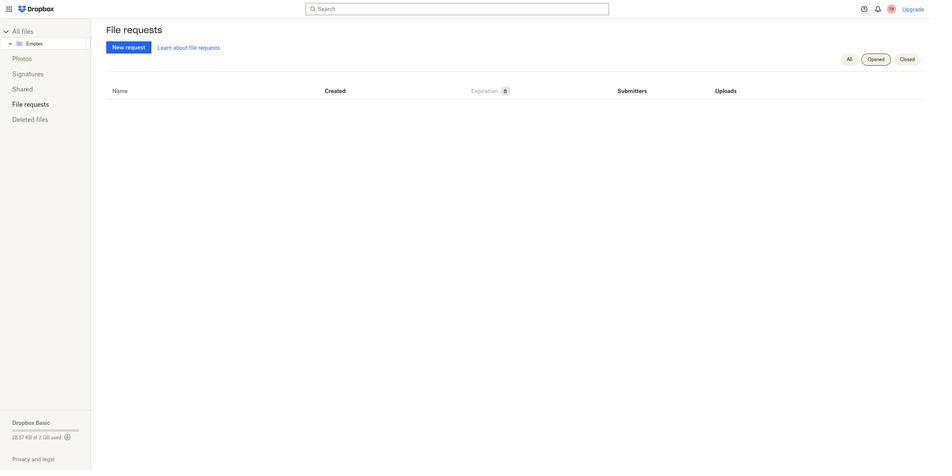 Task type: describe. For each thing, give the bounding box(es) containing it.
opened button
[[862, 54, 891, 66]]

legal
[[42, 456, 55, 462]]

pro trial element
[[498, 87, 510, 96]]

all for all files
[[12, 28, 20, 35]]

new
[[112, 44, 124, 50]]

dropbox basic
[[12, 420, 50, 426]]

emotes
[[26, 41, 43, 47]]

1 column header from the left
[[618, 77, 648, 96]]

name
[[112, 88, 128, 94]]

all button
[[841, 54, 859, 66]]

file
[[189, 44, 197, 51]]

gb
[[43, 435, 50, 440]]

1 horizontal spatial requests
[[124, 25, 162, 35]]

shared link
[[12, 82, 79, 97]]

privacy and legal link
[[12, 456, 91, 462]]

basic
[[36, 420, 50, 426]]

shared
[[12, 85, 33, 93]]

created
[[325, 88, 346, 94]]

of
[[33, 435, 37, 440]]

request
[[125, 44, 145, 50]]

2 column header from the left
[[716, 77, 746, 96]]

row containing name
[[106, 74, 925, 99]]

photos link
[[12, 51, 79, 66]]

1 vertical spatial requests
[[198, 44, 220, 51]]

all files link
[[12, 25, 91, 38]]

closed button
[[894, 54, 921, 66]]

global header element
[[0, 0, 931, 19]]

all for all
[[847, 57, 853, 62]]

upgrade link
[[903, 6, 925, 12]]

and
[[32, 456, 41, 462]]

new request button
[[106, 41, 151, 54]]

28.57 kb of 2 gb used
[[12, 435, 61, 440]]

signatures link
[[12, 66, 79, 82]]

about
[[173, 44, 188, 51]]

kb
[[25, 435, 32, 440]]

deleted files link
[[12, 112, 79, 127]]

new request
[[112, 44, 145, 50]]

dropbox logo - go to the homepage image
[[15, 3, 57, 15]]



Task type: locate. For each thing, give the bounding box(es) containing it.
file down the shared
[[12, 101, 23, 108]]

all inside tree
[[12, 28, 20, 35]]

files down file requests link
[[36, 116, 48, 123]]

0 horizontal spatial file
[[12, 101, 23, 108]]

all left opened
[[847, 57, 853, 62]]

1 horizontal spatial file requests
[[106, 25, 162, 35]]

learn about file requests link
[[158, 44, 220, 51]]

2 vertical spatial requests
[[24, 101, 49, 108]]

requests up deleted files
[[24, 101, 49, 108]]

deleted
[[12, 116, 35, 123]]

learn about file requests
[[158, 44, 220, 51]]

all up photos
[[12, 28, 20, 35]]

learn
[[158, 44, 172, 51]]

dropbox
[[12, 420, 34, 426]]

privacy
[[12, 456, 30, 462]]

Search in folder "Dropbox" text field
[[318, 5, 595, 13]]

files for deleted files
[[36, 116, 48, 123]]

1 horizontal spatial file
[[106, 25, 121, 35]]

privacy and legal
[[12, 456, 55, 462]]

files inside tree
[[22, 28, 33, 35]]

0 horizontal spatial column header
[[618, 77, 648, 96]]

1 horizontal spatial files
[[36, 116, 48, 123]]

0 horizontal spatial file requests
[[12, 101, 49, 108]]

file up the new at the left top
[[106, 25, 121, 35]]

closed
[[900, 57, 915, 62]]

1 vertical spatial all
[[847, 57, 853, 62]]

0 vertical spatial file
[[106, 25, 121, 35]]

28.57
[[12, 435, 24, 440]]

signatures
[[12, 70, 44, 78]]

all inside button
[[847, 57, 853, 62]]

1 horizontal spatial column header
[[716, 77, 746, 96]]

column header
[[618, 77, 648, 96], [716, 77, 746, 96]]

0 vertical spatial requests
[[124, 25, 162, 35]]

used
[[51, 435, 61, 440]]

file
[[106, 25, 121, 35], [12, 101, 23, 108]]

0 vertical spatial all
[[12, 28, 20, 35]]

all files
[[12, 28, 33, 35]]

all
[[12, 28, 20, 35], [847, 57, 853, 62]]

0 horizontal spatial all
[[12, 28, 20, 35]]

requests right the file
[[198, 44, 220, 51]]

1 horizontal spatial all
[[847, 57, 853, 62]]

all files tree
[[1, 25, 91, 50]]

file requests link
[[12, 97, 79, 112]]

1 vertical spatial file
[[12, 101, 23, 108]]

deleted files
[[12, 116, 48, 123]]

file requests up deleted files
[[12, 101, 49, 108]]

1 vertical spatial file requests
[[12, 101, 49, 108]]

files
[[22, 28, 33, 35], [36, 116, 48, 123]]

requests up request
[[124, 25, 162, 35]]

get more space image
[[63, 433, 72, 442]]

1 vertical spatial files
[[36, 116, 48, 123]]

row
[[106, 74, 925, 99]]

2 horizontal spatial requests
[[198, 44, 220, 51]]

requests
[[124, 25, 162, 35], [198, 44, 220, 51], [24, 101, 49, 108]]

0 vertical spatial file requests
[[106, 25, 162, 35]]

tb
[[890, 6, 894, 11]]

tb button
[[886, 3, 898, 15]]

0 horizontal spatial requests
[[24, 101, 49, 108]]

file requests
[[106, 25, 162, 35], [12, 101, 49, 108]]

0 vertical spatial files
[[22, 28, 33, 35]]

0 horizontal spatial files
[[22, 28, 33, 35]]

emotes link
[[16, 39, 84, 48]]

2
[[39, 435, 41, 440]]

file requests up request
[[106, 25, 162, 35]]

files up emotes
[[22, 28, 33, 35]]

files for all files
[[22, 28, 33, 35]]

opened
[[868, 57, 885, 62]]

created button
[[325, 87, 346, 96]]

upgrade
[[903, 6, 925, 12]]

photos
[[12, 55, 32, 63]]



Task type: vqa. For each thing, say whether or not it's contained in the screenshot.
free's ends
no



